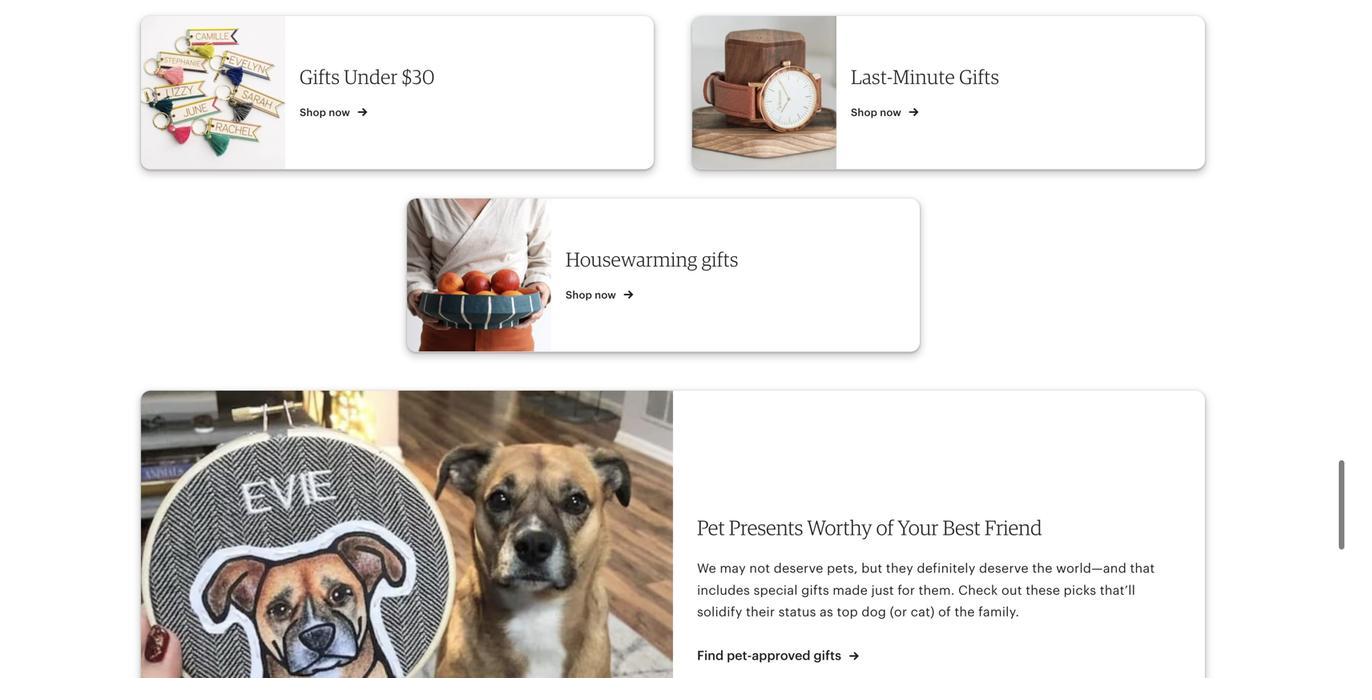 Task type: locate. For each thing, give the bounding box(es) containing it.
0 horizontal spatial now
[[329, 107, 350, 119]]

gifts
[[300, 65, 340, 89], [959, 65, 1000, 89]]

shop down 'last-'
[[851, 107, 877, 119]]

top
[[837, 605, 858, 620]]

0 vertical spatial the
[[1032, 562, 1053, 576]]

of right cat)
[[938, 605, 951, 620]]

2 deserve from the left
[[979, 562, 1029, 576]]

1 vertical spatial gifts
[[801, 584, 829, 598]]

of left your
[[876, 515, 894, 540]]

we may not deserve pets, but they definitely deserve the world—and that includes special gifts made just for them. check out these picks that'll solidify their status as top dog (or cat) of the family.
[[697, 562, 1155, 620]]

presents
[[729, 515, 803, 540]]

housewarming gifts
[[566, 248, 739, 271]]

(or
[[890, 605, 907, 620]]

we
[[697, 562, 716, 576]]

0 horizontal spatial of
[[876, 515, 894, 540]]

2 vertical spatial gifts
[[814, 649, 841, 664]]

approved
[[752, 649, 811, 664]]

0 horizontal spatial shop now
[[300, 107, 353, 119]]

shop for gifts
[[300, 107, 326, 119]]

0 horizontal spatial gifts
[[300, 65, 340, 89]]

0 horizontal spatial shop
[[300, 107, 326, 119]]

gifts left under
[[300, 65, 340, 89]]

1 horizontal spatial shop now
[[566, 289, 619, 301]]

$30
[[402, 65, 435, 89]]

now down the gifts under $30
[[329, 107, 350, 119]]

1 horizontal spatial now
[[595, 289, 616, 301]]

1 horizontal spatial deserve
[[979, 562, 1029, 576]]

pets,
[[827, 562, 858, 576]]

gifts right minute
[[959, 65, 1000, 89]]

1 gifts from the left
[[300, 65, 340, 89]]

shop for last-
[[851, 107, 877, 119]]

2 horizontal spatial shop now
[[851, 107, 904, 119]]

under
[[344, 65, 398, 89]]

now down 'last-'
[[880, 107, 902, 119]]

gifts
[[702, 248, 739, 271], [801, 584, 829, 598], [814, 649, 841, 664]]

find pet-approved gifts image
[[141, 391, 673, 679]]

shop
[[300, 107, 326, 119], [851, 107, 877, 119], [566, 289, 592, 301]]

includes
[[697, 584, 750, 598]]

the
[[1032, 562, 1053, 576], [955, 605, 975, 620]]

now for housewarming
[[595, 289, 616, 301]]

0 horizontal spatial the
[[955, 605, 975, 620]]

housewarming
[[566, 248, 698, 271]]

1 horizontal spatial of
[[938, 605, 951, 620]]

shop now
[[300, 107, 353, 119], [851, 107, 904, 119], [566, 289, 619, 301]]

0 horizontal spatial deserve
[[774, 562, 823, 576]]

your
[[898, 515, 939, 540]]

dog
[[862, 605, 886, 620]]

1 horizontal spatial the
[[1032, 562, 1053, 576]]

shop now down housewarming
[[566, 289, 619, 301]]

now
[[329, 107, 350, 119], [880, 107, 902, 119], [595, 289, 616, 301]]

out
[[1002, 584, 1022, 598]]

2 horizontal spatial now
[[880, 107, 902, 119]]

may
[[720, 562, 746, 576]]

now down housewarming
[[595, 289, 616, 301]]

shop for housewarming
[[566, 289, 592, 301]]

picks
[[1064, 584, 1096, 598]]

made
[[833, 584, 868, 598]]

1 horizontal spatial shop
[[566, 289, 592, 301]]

deserve up special
[[774, 562, 823, 576]]

of
[[876, 515, 894, 540], [938, 605, 951, 620]]

last-minute gifts
[[851, 65, 1000, 89]]

shop now for last-
[[851, 107, 904, 119]]

best
[[943, 515, 981, 540]]

pet-
[[727, 649, 752, 664]]

pet
[[697, 515, 725, 540]]

their
[[746, 605, 775, 620]]

for
[[898, 584, 915, 598]]

worthy
[[807, 515, 872, 540]]

1 vertical spatial the
[[955, 605, 975, 620]]

them.
[[919, 584, 955, 598]]

the down check
[[955, 605, 975, 620]]

shop now down 'last-'
[[851, 107, 904, 119]]

shop now down the gifts under $30
[[300, 107, 353, 119]]

1 horizontal spatial gifts
[[959, 65, 1000, 89]]

of inside we may not deserve pets, but they definitely deserve the world—and that includes special gifts made just for them. check out these picks that'll solidify their status as top dog (or cat) of the family.
[[938, 605, 951, 620]]

definitely
[[917, 562, 976, 576]]

find pet-approved gifts link
[[697, 648, 859, 666]]

shop down the gifts under $30
[[300, 107, 326, 119]]

shop down housewarming
[[566, 289, 592, 301]]

1 vertical spatial of
[[938, 605, 951, 620]]

the up these
[[1032, 562, 1053, 576]]

deserve
[[774, 562, 823, 576], [979, 562, 1029, 576]]

deserve up out
[[979, 562, 1029, 576]]

2 horizontal spatial shop
[[851, 107, 877, 119]]



Task type: vqa. For each thing, say whether or not it's contained in the screenshot.
bottommost Actions
no



Task type: describe. For each thing, give the bounding box(es) containing it.
just
[[871, 584, 894, 598]]

family.
[[978, 605, 1019, 620]]

check
[[958, 584, 998, 598]]

friend
[[985, 515, 1042, 540]]

not
[[749, 562, 770, 576]]

now for gifts
[[329, 107, 350, 119]]

0 vertical spatial gifts
[[702, 248, 739, 271]]

now for last-
[[880, 107, 902, 119]]

minute
[[893, 65, 955, 89]]

special
[[754, 584, 798, 598]]

last-
[[851, 65, 893, 89]]

0 vertical spatial of
[[876, 515, 894, 540]]

they
[[886, 562, 913, 576]]

shop now for gifts
[[300, 107, 353, 119]]

that
[[1130, 562, 1155, 576]]

find
[[697, 649, 724, 664]]

status
[[779, 605, 816, 620]]

these
[[1026, 584, 1060, 598]]

cat)
[[911, 605, 935, 620]]

gifts under $30
[[300, 65, 435, 89]]

1 deserve from the left
[[774, 562, 823, 576]]

that'll
[[1100, 584, 1135, 598]]

find pet-approved gifts
[[697, 649, 845, 664]]

shop now for housewarming
[[566, 289, 619, 301]]

but
[[861, 562, 883, 576]]

as
[[820, 605, 833, 620]]

gifts inside we may not deserve pets, but they definitely deserve the world—and that includes special gifts made just for them. check out these picks that'll solidify their status as top dog (or cat) of the family.
[[801, 584, 829, 598]]

solidify
[[697, 605, 742, 620]]

2 gifts from the left
[[959, 65, 1000, 89]]

pet presents worthy of your best friend
[[697, 515, 1042, 540]]

world—and
[[1056, 562, 1127, 576]]



